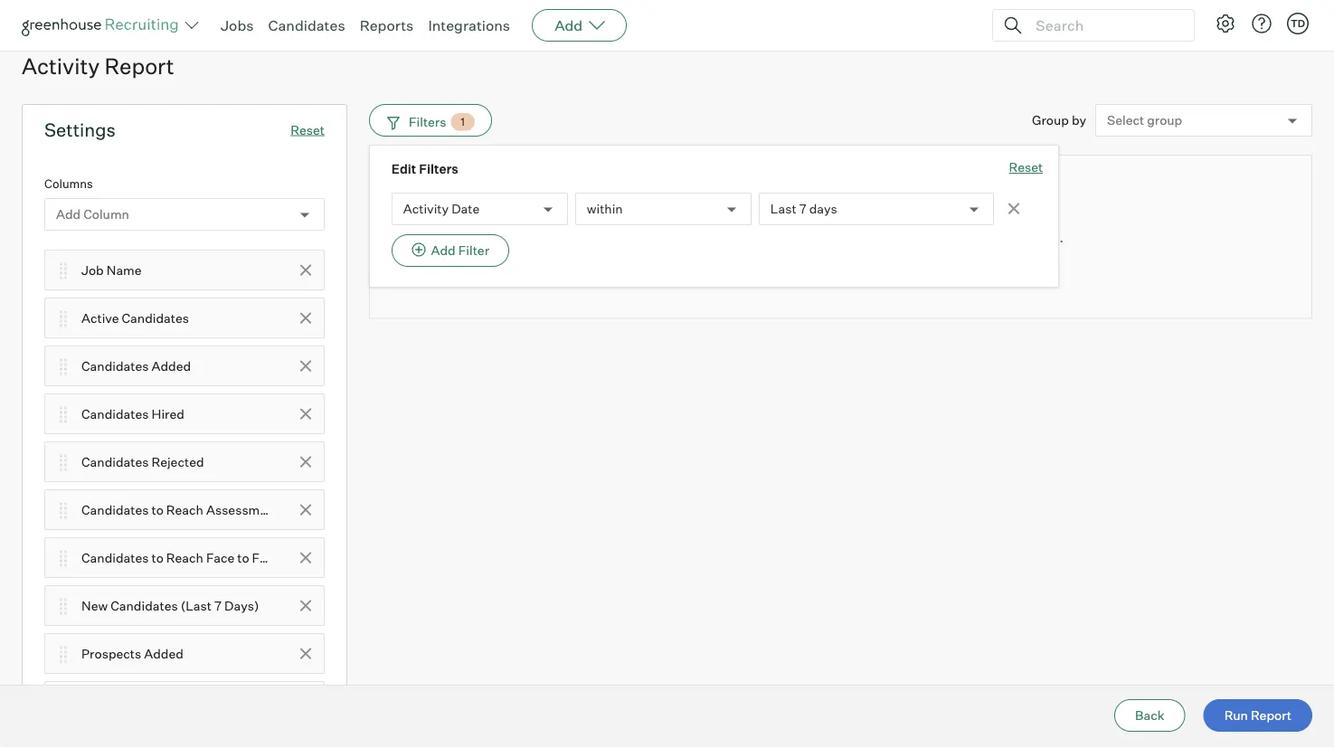 Task type: locate. For each thing, give the bounding box(es) containing it.
rejected
[[152, 454, 204, 470]]

activity for activity report
[[22, 53, 100, 80]]

integrations
[[428, 16, 510, 34]]

0 vertical spatial reach
[[166, 502, 204, 518]]

td button
[[1287, 13, 1309, 34]]

2 reach from the top
[[166, 550, 204, 566]]

1 vertical spatial report
[[1251, 708, 1292, 723]]

candidates for candidates hired
[[81, 406, 149, 422]]

add
[[555, 16, 583, 34], [56, 207, 81, 223], [431, 243, 456, 258]]

added
[[152, 358, 191, 374], [144, 646, 184, 662]]

activity
[[22, 53, 100, 80], [403, 201, 449, 217]]

1 horizontal spatial reset
[[1009, 159, 1043, 175]]

1 horizontal spatial activity
[[403, 201, 449, 217]]

reset link left filter image
[[291, 122, 325, 138]]

reset for settings
[[291, 122, 325, 138]]

filters right edit at the top left of the page
[[419, 161, 459, 177]]

0 horizontal spatial activity
[[22, 53, 100, 80]]

0 vertical spatial 7
[[799, 201, 807, 217]]

7 right (last
[[214, 598, 222, 614]]

face down the "candidates to reach assessment milestone"
[[206, 550, 235, 566]]

candidates
[[268, 16, 345, 34], [122, 310, 189, 326], [81, 358, 149, 374], [81, 406, 149, 422], [81, 454, 149, 470], [81, 502, 149, 518], [81, 550, 149, 566], [111, 598, 178, 614]]

1 vertical spatial reset
[[1009, 159, 1043, 175]]

filter image
[[385, 114, 400, 130]]

7 right the last
[[799, 201, 807, 217]]

activity date
[[403, 201, 480, 217]]

report right run
[[1251, 708, 1292, 723]]

1 horizontal spatial reset link
[[1009, 159, 1043, 178]]

reports
[[360, 16, 414, 34]]

found.
[[763, 228, 806, 246]]

added for prospects added
[[144, 646, 184, 662]]

edit
[[392, 161, 416, 177]]

reset link down group
[[1009, 159, 1043, 178]]

0 vertical spatial milestone
[[282, 502, 340, 518]]

activity left date
[[403, 201, 449, 217]]

candidates to reach assessment milestone
[[81, 502, 340, 518]]

report inside run report button
[[1251, 708, 1292, 723]]

candidates up new on the left bottom of page
[[81, 550, 149, 566]]

td button
[[1284, 9, 1313, 38]]

report down greenhouse recruiting "image"
[[104, 53, 174, 80]]

1 horizontal spatial report
[[1251, 708, 1292, 723]]

jobs link
[[221, 16, 254, 34]]

candidates right jobs link
[[268, 16, 345, 34]]

1 reach from the top
[[166, 502, 204, 518]]

0 horizontal spatial report
[[104, 53, 174, 80]]

1 face from the left
[[206, 550, 235, 566]]

greenhouse recruiting image
[[22, 14, 185, 36]]

Search text field
[[1031, 12, 1178, 38]]

name
[[107, 262, 142, 278]]

report
[[104, 53, 174, 80], [1251, 708, 1292, 723]]

column
[[83, 207, 129, 223]]

candidates rejected
[[81, 454, 204, 470]]

candidates down candidates rejected on the bottom left of page
[[81, 502, 149, 518]]

0 vertical spatial report
[[104, 53, 174, 80]]

0 vertical spatial reset link
[[291, 122, 325, 138]]

candidates down candidates added
[[81, 406, 149, 422]]

candidates up candidates added
[[122, 310, 189, 326]]

filters
[[409, 114, 446, 130], [419, 161, 459, 177]]

hired
[[152, 406, 184, 422]]

added up hired
[[152, 358, 191, 374]]

run report button
[[1204, 699, 1313, 732]]

add button
[[532, 9, 627, 42]]

candidates link
[[268, 16, 345, 34]]

new
[[81, 598, 108, 614]]

1 vertical spatial add
[[56, 207, 81, 223]]

2 vertical spatial add
[[431, 243, 456, 258]]

activity down greenhouse recruiting "image"
[[22, 53, 100, 80]]

7
[[799, 201, 807, 217], [214, 598, 222, 614]]

records
[[708, 228, 759, 246]]

no matching records found. adjust your filters to see more results. row group
[[369, 155, 1313, 319]]

0 vertical spatial reset
[[291, 122, 325, 138]]

reports link
[[360, 16, 414, 34]]

filter
[[458, 243, 489, 258]]

to down candidates rejected on the bottom left of page
[[152, 502, 164, 518]]

2 horizontal spatial add
[[555, 16, 583, 34]]

0 vertical spatial add
[[555, 16, 583, 34]]

candidates hired
[[81, 406, 184, 422]]

prospects added
[[81, 646, 184, 662]]

face
[[206, 550, 235, 566], [252, 550, 280, 566]]

1 vertical spatial reach
[[166, 550, 204, 566]]

to up new candidates (last 7 days)
[[152, 550, 164, 566]]

filters
[[890, 228, 928, 246]]

add inside "popup button"
[[555, 16, 583, 34]]

reach up (last
[[166, 550, 204, 566]]

0 vertical spatial activity
[[22, 53, 100, 80]]

candidates down the active
[[81, 358, 149, 374]]

results.
[[1014, 228, 1064, 246]]

reset
[[291, 122, 325, 138], [1009, 159, 1043, 175]]

days)
[[224, 598, 259, 614]]

reach
[[166, 502, 204, 518], [166, 550, 204, 566]]

0 horizontal spatial reset link
[[291, 122, 325, 138]]

to inside row group
[[932, 228, 945, 246]]

1 horizontal spatial face
[[252, 550, 280, 566]]

1 vertical spatial added
[[144, 646, 184, 662]]

to
[[932, 228, 945, 246], [152, 502, 164, 518], [152, 550, 164, 566], [237, 550, 249, 566]]

reset link
[[291, 122, 325, 138], [1009, 159, 1043, 178]]

milestone
[[282, 502, 340, 518], [283, 550, 341, 566]]

last
[[771, 201, 797, 217]]

edit filters
[[392, 161, 459, 177]]

days
[[809, 201, 838, 217]]

0 horizontal spatial add
[[56, 207, 81, 223]]

reset left filter image
[[291, 122, 325, 138]]

0 horizontal spatial reset
[[291, 122, 325, 138]]

date
[[452, 201, 480, 217]]

see
[[948, 228, 972, 246]]

1
[[461, 115, 465, 129]]

last 7 days
[[771, 201, 838, 217]]

to left see
[[932, 228, 945, 246]]

filters left 1
[[409, 114, 446, 130]]

add inside button
[[431, 243, 456, 258]]

candidates down the candidates hired
[[81, 454, 149, 470]]

more
[[975, 228, 1010, 246]]

td
[[1291, 17, 1306, 29]]

1 horizontal spatial add
[[431, 243, 456, 258]]

configure image
[[1215, 13, 1237, 34]]

added for candidates added
[[152, 358, 191, 374]]

add for add column
[[56, 207, 81, 223]]

added down new candidates (last 7 days)
[[144, 646, 184, 662]]

integrations link
[[428, 16, 510, 34]]

0 horizontal spatial 7
[[214, 598, 222, 614]]

1 vertical spatial reset link
[[1009, 159, 1043, 178]]

reach down rejected
[[166, 502, 204, 518]]

candidates up prospects added
[[111, 598, 178, 614]]

face down assessment
[[252, 550, 280, 566]]

jobs
[[221, 16, 254, 34]]

0 horizontal spatial face
[[206, 550, 235, 566]]

1 vertical spatial activity
[[403, 201, 449, 217]]

candidates added
[[81, 358, 191, 374]]

0 vertical spatial added
[[152, 358, 191, 374]]

reset down group
[[1009, 159, 1043, 175]]

reach for face
[[166, 550, 204, 566]]



Task type: describe. For each thing, give the bounding box(es) containing it.
reset for edit filters
[[1009, 159, 1043, 175]]

adjust
[[809, 228, 854, 246]]

group
[[1147, 113, 1183, 128]]

back button
[[1115, 699, 1186, 732]]

prospects
[[81, 646, 141, 662]]

1 vertical spatial 7
[[214, 598, 222, 614]]

activity report
[[22, 53, 174, 80]]

add filter button
[[392, 235, 509, 267]]

active
[[81, 310, 119, 326]]

back
[[1136, 708, 1165, 723]]

job
[[81, 262, 104, 278]]

no
[[618, 228, 637, 246]]

no matching records found. adjust your filters to see more results.
[[618, 228, 1064, 246]]

add filter
[[431, 243, 489, 258]]

group by
[[1032, 112, 1087, 128]]

select
[[1107, 113, 1145, 128]]

add column
[[56, 207, 129, 223]]

candidates for candidates to reach assessment milestone
[[81, 502, 149, 518]]

columns
[[44, 177, 93, 191]]

to down assessment
[[237, 550, 249, 566]]

(last
[[181, 598, 212, 614]]

active candidates
[[81, 310, 189, 326]]

2 face from the left
[[252, 550, 280, 566]]

1 vertical spatial filters
[[419, 161, 459, 177]]

new candidates (last 7 days)
[[81, 598, 259, 614]]

select group
[[1107, 113, 1183, 128]]

within
[[587, 201, 623, 217]]

candidates to reach face to face milestone
[[81, 550, 341, 566]]

reset link for settings
[[291, 122, 325, 138]]

reach for assessment
[[166, 502, 204, 518]]

settings
[[44, 119, 116, 141]]

candidates for candidates
[[268, 16, 345, 34]]

assessment
[[206, 502, 279, 518]]

your
[[857, 228, 887, 246]]

activity for activity date
[[403, 201, 449, 217]]

candidates for candidates to reach face to face milestone
[[81, 550, 149, 566]]

by
[[1072, 112, 1087, 128]]

add for add filter
[[431, 243, 456, 258]]

candidates for candidates rejected
[[81, 454, 149, 470]]

add for add
[[555, 16, 583, 34]]

job name
[[81, 262, 142, 278]]

candidates for candidates added
[[81, 358, 149, 374]]

run
[[1225, 708, 1248, 723]]

1 horizontal spatial 7
[[799, 201, 807, 217]]

matching
[[640, 228, 704, 246]]

reset link for edit filters
[[1009, 159, 1043, 178]]

report for run report
[[1251, 708, 1292, 723]]

report for activity report
[[104, 53, 174, 80]]

run report
[[1225, 708, 1292, 723]]

group
[[1032, 112, 1069, 128]]

1 vertical spatial milestone
[[283, 550, 341, 566]]

0 vertical spatial filters
[[409, 114, 446, 130]]



Task type: vqa. For each thing, say whether or not it's contained in the screenshot.
CANDIDATES related to Candidates to Reach Face to Face Milestone
yes



